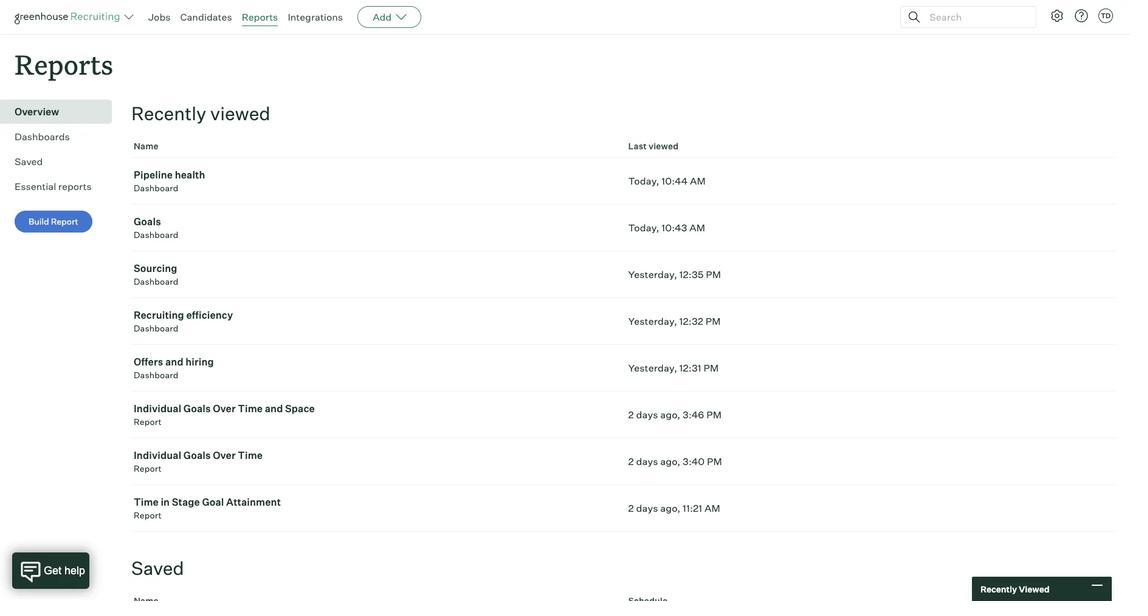 Task type: vqa. For each thing, say whether or not it's contained in the screenshot.
(PDF,
no



Task type: describe. For each thing, give the bounding box(es) containing it.
2 vertical spatial am
[[705, 503, 720, 515]]

add button
[[358, 6, 421, 28]]

integrations link
[[288, 11, 343, 23]]

0 horizontal spatial saved
[[15, 156, 43, 168]]

pm for yesterday, 12:31 pm
[[704, 362, 719, 375]]

yesterday, 12:31 pm
[[628, 362, 719, 375]]

goals for individual goals over time and space
[[183, 403, 211, 415]]

Search text field
[[926, 8, 1025, 26]]

attainment
[[226, 497, 281, 509]]

offers and hiring dashboard
[[134, 356, 214, 381]]

efficiency
[[186, 310, 233, 322]]

name
[[134, 141, 159, 151]]

time for individual goals over time and space
[[238, 403, 263, 415]]

yesterday, for yesterday, 12:31 pm
[[628, 362, 677, 375]]

dashboards link
[[15, 130, 107, 144]]

dashboards
[[15, 131, 70, 143]]

essential
[[15, 181, 56, 193]]

reports
[[58, 181, 92, 193]]

viewed
[[1019, 584, 1050, 595]]

report inside time in stage goal attainment report
[[134, 511, 162, 521]]

candidates
[[180, 11, 232, 23]]

stage
[[172, 497, 200, 509]]

ago, for 3:46
[[660, 409, 680, 421]]

hiring
[[186, 356, 214, 369]]

1 horizontal spatial reports
[[242, 11, 278, 23]]

recently for recently viewed
[[981, 584, 1017, 595]]

3:40
[[683, 456, 705, 468]]

recruiting
[[134, 310, 184, 322]]

today, for today, 10:44 am
[[628, 175, 659, 187]]

ago, for 11:21
[[660, 503, 680, 515]]

time for individual goals over time
[[238, 450, 263, 462]]

space
[[285, 403, 315, 415]]

last viewed
[[628, 141, 679, 151]]

last
[[628, 141, 647, 151]]

2 for 2 days ago, 3:46 pm
[[628, 409, 634, 421]]

am for today, 10:44 am
[[690, 175, 706, 187]]

yesterday, for yesterday, 12:32 pm
[[628, 316, 677, 328]]

days for 2 days ago, 3:46 pm
[[636, 409, 658, 421]]

10:44
[[662, 175, 688, 187]]

pm right 3:46
[[706, 409, 722, 421]]

saved link
[[15, 155, 107, 169]]

days for 2 days ago, 11:21 am
[[636, 503, 658, 515]]

2 for 2 days ago, 3:40 pm
[[628, 456, 634, 468]]

yesterday, 12:32 pm
[[628, 316, 721, 328]]

candidates link
[[180, 11, 232, 23]]

dashboard inside recruiting efficiency dashboard
[[134, 324, 178, 334]]

sourcing
[[134, 263, 177, 275]]

pm right 3:40
[[707, 456, 722, 468]]

pm for yesterday, 12:32 pm
[[706, 316, 721, 328]]

overview
[[15, 106, 59, 118]]

report inside button
[[51, 217, 78, 227]]

sourcing dashboard
[[134, 263, 178, 287]]

recruiting efficiency dashboard
[[134, 310, 233, 334]]

individual for individual goals over time
[[134, 450, 181, 462]]

1 horizontal spatial saved
[[131, 558, 184, 580]]

0 horizontal spatial reports
[[15, 46, 113, 82]]

am for today, 10:43 am
[[689, 222, 705, 234]]

report inside the individual goals over time report
[[134, 464, 162, 474]]

individual for individual goals over time and space
[[134, 403, 181, 415]]

2 days ago, 11:21 am
[[628, 503, 720, 515]]



Task type: locate. For each thing, give the bounding box(es) containing it.
goals up stage
[[183, 450, 211, 462]]

1 today, from the top
[[628, 175, 659, 187]]

over for report
[[213, 450, 236, 462]]

essential reports link
[[15, 179, 107, 194]]

1 vertical spatial yesterday,
[[628, 316, 677, 328]]

goals inside the individual goals over time report
[[183, 450, 211, 462]]

today, left 10:43
[[628, 222, 659, 234]]

in
[[161, 497, 170, 509]]

jobs link
[[148, 11, 171, 23]]

recently up the name
[[131, 102, 206, 125]]

reports down greenhouse recruiting image on the left of page
[[15, 46, 113, 82]]

goal
[[202, 497, 224, 509]]

goals
[[134, 216, 161, 228], [183, 403, 211, 415], [183, 450, 211, 462]]

0 horizontal spatial recently
[[131, 102, 206, 125]]

build report
[[29, 217, 78, 227]]

recently
[[131, 102, 206, 125], [981, 584, 1017, 595]]

1 ago, from the top
[[660, 409, 680, 421]]

11:21
[[683, 503, 702, 515]]

2 today, from the top
[[628, 222, 659, 234]]

yesterday, left 12:32
[[628, 316, 677, 328]]

saved
[[15, 156, 43, 168], [131, 558, 184, 580]]

and left 'space'
[[265, 403, 283, 415]]

2 days from the top
[[636, 456, 658, 468]]

recently left viewed
[[981, 584, 1017, 595]]

days left 3:46
[[636, 409, 658, 421]]

2 for 2 days ago, 11:21 am
[[628, 503, 634, 515]]

today, 10:44 am
[[628, 175, 706, 187]]

td button
[[1098, 9, 1113, 23]]

time
[[238, 403, 263, 415], [238, 450, 263, 462], [134, 497, 159, 509]]

goals for individual goals over time
[[183, 450, 211, 462]]

dashboard down recruiting
[[134, 324, 178, 334]]

dashboard down pipeline
[[134, 183, 178, 193]]

dashboard up sourcing
[[134, 230, 178, 240]]

dashboard down the offers
[[134, 370, 178, 381]]

pm for yesterday, 12:35 pm
[[706, 269, 721, 281]]

0 horizontal spatial and
[[165, 356, 183, 369]]

1 vertical spatial saved
[[131, 558, 184, 580]]

1 vertical spatial viewed
[[649, 141, 679, 151]]

over inside the individual goals over time report
[[213, 450, 236, 462]]

2 over from the top
[[213, 450, 236, 462]]

2 dashboard from the top
[[134, 230, 178, 240]]

individual
[[134, 403, 181, 415], [134, 450, 181, 462]]

dashboard down sourcing
[[134, 277, 178, 287]]

essential reports
[[15, 181, 92, 193]]

1 vertical spatial over
[[213, 450, 236, 462]]

configure image
[[1050, 9, 1064, 23]]

2 vertical spatial 2
[[628, 503, 634, 515]]

time up attainment
[[238, 450, 263, 462]]

0 vertical spatial yesterday,
[[628, 269, 677, 281]]

ago, left 3:46
[[660, 409, 680, 421]]

time inside the individual goals over time report
[[238, 450, 263, 462]]

recently for recently viewed
[[131, 102, 206, 125]]

1 yesterday, from the top
[[628, 269, 677, 281]]

0 vertical spatial and
[[165, 356, 183, 369]]

goals inside individual goals over time and space report
[[183, 403, 211, 415]]

1 vertical spatial ago,
[[660, 456, 680, 468]]

0 vertical spatial individual
[[134, 403, 181, 415]]

individual down offers and hiring dashboard
[[134, 403, 181, 415]]

2 days ago, 3:40 pm
[[628, 456, 722, 468]]

goals inside goals dashboard
[[134, 216, 161, 228]]

viewed
[[210, 102, 270, 125], [649, 141, 679, 151]]

3 dashboard from the top
[[134, 277, 178, 287]]

pm
[[706, 269, 721, 281], [706, 316, 721, 328], [704, 362, 719, 375], [706, 409, 722, 421], [707, 456, 722, 468]]

am
[[690, 175, 706, 187], [689, 222, 705, 234], [705, 503, 720, 515]]

pm right 12:35
[[706, 269, 721, 281]]

1 horizontal spatial viewed
[[649, 141, 679, 151]]

and
[[165, 356, 183, 369], [265, 403, 283, 415]]

am right 10:44
[[690, 175, 706, 187]]

1 over from the top
[[213, 403, 236, 415]]

0 vertical spatial days
[[636, 409, 658, 421]]

over for and
[[213, 403, 236, 415]]

0 vertical spatial viewed
[[210, 102, 270, 125]]

2 vertical spatial time
[[134, 497, 159, 509]]

3 yesterday, from the top
[[628, 362, 677, 375]]

0 vertical spatial 2
[[628, 409, 634, 421]]

overview link
[[15, 105, 107, 119]]

yesterday, for yesterday, 12:35 pm
[[628, 269, 677, 281]]

0 vertical spatial recently
[[131, 102, 206, 125]]

1 individual from the top
[[134, 403, 181, 415]]

health
[[175, 169, 205, 181]]

1 vertical spatial today,
[[628, 222, 659, 234]]

integrations
[[288, 11, 343, 23]]

am right the 11:21
[[705, 503, 720, 515]]

2 2 from the top
[[628, 456, 634, 468]]

0 vertical spatial am
[[690, 175, 706, 187]]

10:43
[[662, 222, 687, 234]]

and left "hiring"
[[165, 356, 183, 369]]

0 vertical spatial ago,
[[660, 409, 680, 421]]

ago,
[[660, 409, 680, 421], [660, 456, 680, 468], [660, 503, 680, 515]]

2 vertical spatial goals
[[183, 450, 211, 462]]

individual goals over time and space report
[[134, 403, 315, 427]]

recently viewed
[[981, 584, 1050, 595]]

dashboard inside offers and hiring dashboard
[[134, 370, 178, 381]]

1 vertical spatial individual
[[134, 450, 181, 462]]

today,
[[628, 175, 659, 187], [628, 222, 659, 234]]

1 vertical spatial am
[[689, 222, 705, 234]]

and inside individual goals over time and space report
[[265, 403, 283, 415]]

days left the 11:21
[[636, 503, 658, 515]]

report inside individual goals over time and space report
[[134, 417, 162, 427]]

2 vertical spatial yesterday,
[[628, 362, 677, 375]]

12:35
[[679, 269, 704, 281]]

2 vertical spatial days
[[636, 503, 658, 515]]

yesterday,
[[628, 269, 677, 281], [628, 316, 677, 328], [628, 362, 677, 375]]

1 vertical spatial time
[[238, 450, 263, 462]]

individual goals over time report
[[134, 450, 263, 474]]

12:32
[[679, 316, 703, 328]]

over
[[213, 403, 236, 415], [213, 450, 236, 462]]

1 vertical spatial reports
[[15, 46, 113, 82]]

0 vertical spatial goals
[[134, 216, 161, 228]]

report right build
[[51, 217, 78, 227]]

1 vertical spatial goals
[[183, 403, 211, 415]]

4 dashboard from the top
[[134, 324, 178, 334]]

1 dashboard from the top
[[134, 183, 178, 193]]

report down offers and hiring dashboard
[[134, 417, 162, 427]]

pipeline health dashboard
[[134, 169, 205, 193]]

1 vertical spatial 2
[[628, 456, 634, 468]]

yesterday, left 12:31
[[628, 362, 677, 375]]

12:31
[[679, 362, 701, 375]]

3:46
[[683, 409, 704, 421]]

0 vertical spatial time
[[238, 403, 263, 415]]

1 horizontal spatial and
[[265, 403, 283, 415]]

td
[[1101, 12, 1111, 20]]

1 vertical spatial recently
[[981, 584, 1017, 595]]

dashboard
[[134, 183, 178, 193], [134, 230, 178, 240], [134, 277, 178, 287], [134, 324, 178, 334], [134, 370, 178, 381]]

days
[[636, 409, 658, 421], [636, 456, 658, 468], [636, 503, 658, 515]]

report
[[51, 217, 78, 227], [134, 417, 162, 427], [134, 464, 162, 474], [134, 511, 162, 521]]

ago, for 3:40
[[660, 456, 680, 468]]

individual inside the individual goals over time report
[[134, 450, 181, 462]]

reports link
[[242, 11, 278, 23]]

over inside individual goals over time and space report
[[213, 403, 236, 415]]

add
[[373, 11, 392, 23]]

1 vertical spatial days
[[636, 456, 658, 468]]

2 vertical spatial ago,
[[660, 503, 680, 515]]

today, left 10:44
[[628, 175, 659, 187]]

yesterday, 12:35 pm
[[628, 269, 721, 281]]

1 days from the top
[[636, 409, 658, 421]]

and inside offers and hiring dashboard
[[165, 356, 183, 369]]

ago, left the 11:21
[[660, 503, 680, 515]]

pipeline
[[134, 169, 173, 181]]

build report button
[[15, 211, 92, 233]]

2 individual from the top
[[134, 450, 181, 462]]

days for 2 days ago, 3:40 pm
[[636, 456, 658, 468]]

offers
[[134, 356, 163, 369]]

ago, left 3:40
[[660, 456, 680, 468]]

build
[[29, 217, 49, 227]]

2
[[628, 409, 634, 421], [628, 456, 634, 468], [628, 503, 634, 515]]

over down individual goals over time and space report
[[213, 450, 236, 462]]

3 days from the top
[[636, 503, 658, 515]]

days left 3:40
[[636, 456, 658, 468]]

time inside individual goals over time and space report
[[238, 403, 263, 415]]

greenhouse recruiting image
[[15, 10, 124, 24]]

time left 'space'
[[238, 403, 263, 415]]

jobs
[[148, 11, 171, 23]]

2 ago, from the top
[[660, 456, 680, 468]]

goals dashboard
[[134, 216, 178, 240]]

1 2 from the top
[[628, 409, 634, 421]]

1 vertical spatial and
[[265, 403, 283, 415]]

reports right candidates link
[[242, 11, 278, 23]]

over down "hiring"
[[213, 403, 236, 415]]

individual inside individual goals over time and space report
[[134, 403, 181, 415]]

time inside time in stage goal attainment report
[[134, 497, 159, 509]]

yesterday, left 12:35
[[628, 269, 677, 281]]

report down 'in'
[[134, 511, 162, 521]]

2 days ago, 3:46 pm
[[628, 409, 722, 421]]

3 2 from the top
[[628, 503, 634, 515]]

goals down pipeline health dashboard
[[134, 216, 161, 228]]

viewed for last viewed
[[649, 141, 679, 151]]

goals down "hiring"
[[183, 403, 211, 415]]

0 vertical spatial today,
[[628, 175, 659, 187]]

5 dashboard from the top
[[134, 370, 178, 381]]

report up 'in'
[[134, 464, 162, 474]]

1 horizontal spatial recently
[[981, 584, 1017, 595]]

0 vertical spatial saved
[[15, 156, 43, 168]]

individual up 'in'
[[134, 450, 181, 462]]

am right 10:43
[[689, 222, 705, 234]]

0 horizontal spatial viewed
[[210, 102, 270, 125]]

pm right 12:32
[[706, 316, 721, 328]]

0 vertical spatial reports
[[242, 11, 278, 23]]

today, for today, 10:43 am
[[628, 222, 659, 234]]

0 vertical spatial over
[[213, 403, 236, 415]]

3 ago, from the top
[[660, 503, 680, 515]]

td button
[[1096, 6, 1115, 26]]

recently viewed
[[131, 102, 270, 125]]

dashboard inside pipeline health dashboard
[[134, 183, 178, 193]]

2 yesterday, from the top
[[628, 316, 677, 328]]

time in stage goal attainment report
[[134, 497, 281, 521]]

reports
[[242, 11, 278, 23], [15, 46, 113, 82]]

time left 'in'
[[134, 497, 159, 509]]

pm right 12:31
[[704, 362, 719, 375]]

today, 10:43 am
[[628, 222, 705, 234]]

viewed for recently viewed
[[210, 102, 270, 125]]



